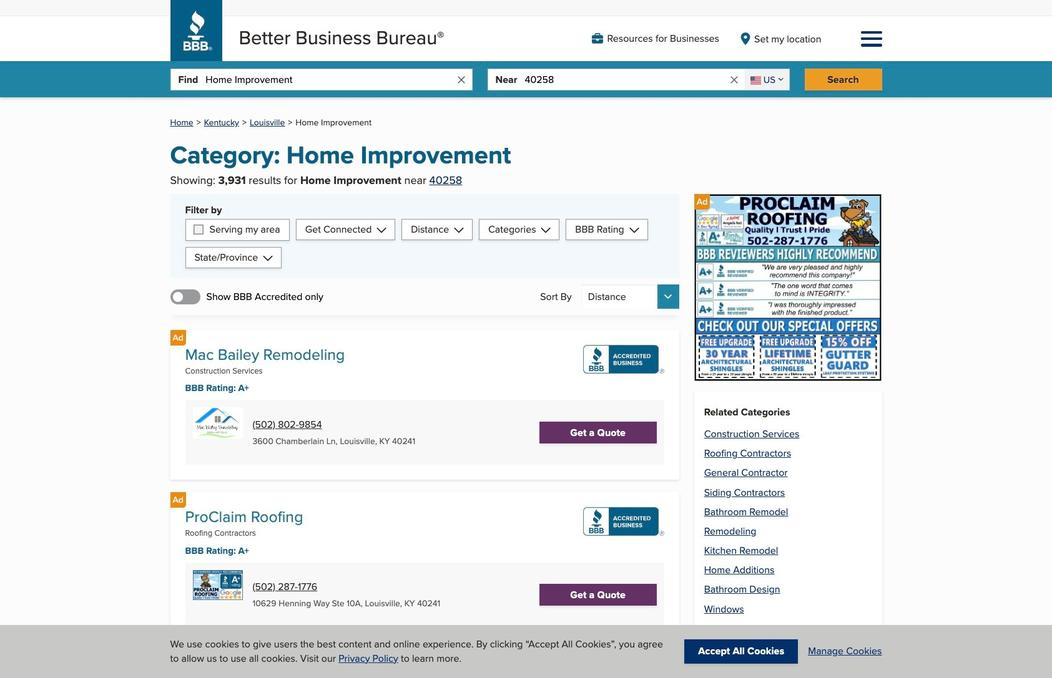 Task type: locate. For each thing, give the bounding box(es) containing it.
0 vertical spatial proclaim roofing image
[[694, 194, 882, 381]]

clear search image
[[456, 74, 467, 85]]

proclaim roofing image
[[694, 194, 882, 381], [694, 641, 882, 679]]

1 vertical spatial proclaim roofing image
[[694, 641, 882, 679]]

0 vertical spatial accredited business image
[[583, 345, 664, 374]]

2 proclaim roofing image from the top
[[694, 641, 882, 679]]

None field
[[745, 69, 789, 90]]

None button
[[582, 285, 679, 309]]

clear search image
[[729, 74, 740, 85]]

accredited business image
[[583, 345, 664, 374], [583, 508, 664, 537]]

1 vertical spatial accredited business image
[[583, 508, 664, 537]]



Task type: vqa. For each thing, say whether or not it's contained in the screenshot.
1st ProClaim Roofing image from the bottom of the page
yes



Task type: describe. For each thing, give the bounding box(es) containing it.
2 accredited business image from the top
[[583, 508, 664, 537]]

businesses, charities, category search field
[[206, 69, 456, 90]]

city, state or zip field
[[525, 69, 729, 90]]

1 accredited business image from the top
[[583, 345, 664, 374]]

1 proclaim roofing image from the top
[[694, 194, 882, 381]]



